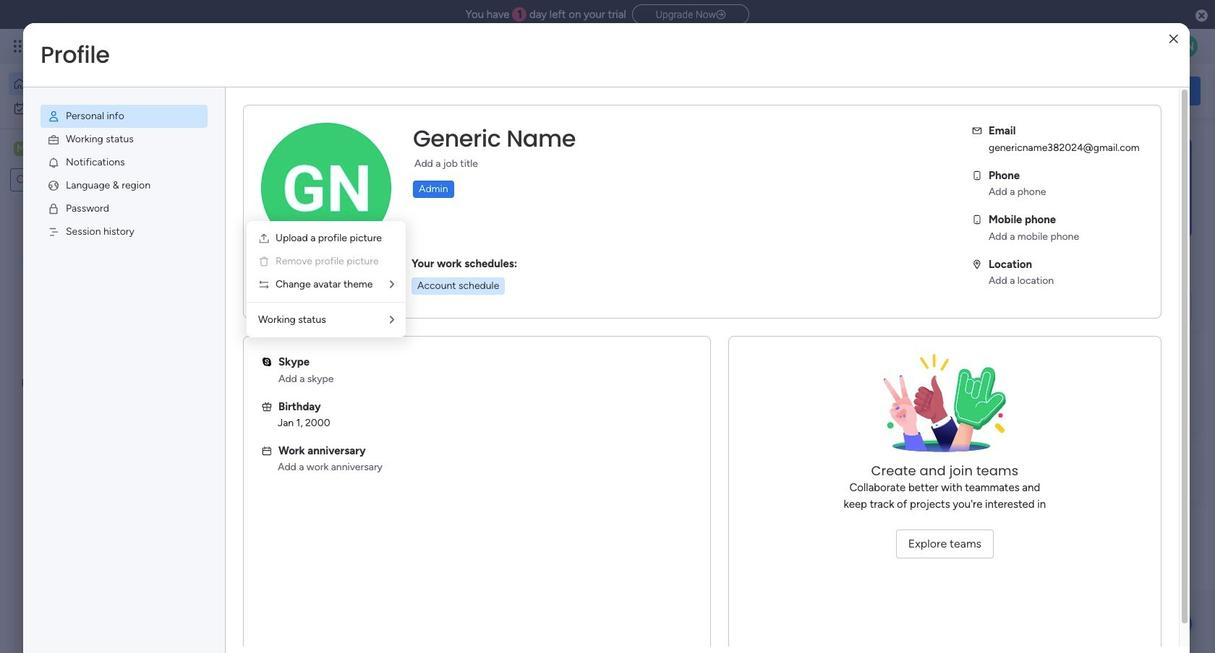 Task type: locate. For each thing, give the bounding box(es) containing it.
menu item
[[41, 105, 208, 128], [41, 128, 208, 151], [41, 151, 208, 174], [41, 174, 208, 197], [41, 197, 208, 221], [41, 221, 208, 244], [258, 253, 394, 270]]

component image down public board image
[[480, 316, 493, 329]]

personal info image
[[47, 110, 60, 123]]

v2 bolt switch image
[[1108, 83, 1117, 99]]

option up workspace selection element
[[9, 97, 176, 120]]

quick search results list box
[[223, 164, 949, 356]]

password image
[[47, 203, 60, 216]]

Search in workspace field
[[30, 172, 103, 188]]

change avatar theme image
[[258, 279, 270, 291]]

option
[[9, 72, 176, 95], [9, 97, 176, 120]]

component image for public board image
[[480, 316, 493, 329]]

working status image
[[47, 133, 60, 146]]

2 component image from the left
[[480, 316, 493, 329]]

component image down public board icon
[[242, 316, 255, 329]]

session history image
[[47, 226, 60, 239]]

menu
[[247, 221, 406, 338]]

language & region image
[[47, 179, 60, 192]]

public board image
[[480, 293, 496, 309]]

component image for public board icon
[[242, 316, 255, 329]]

workspace selection element
[[14, 140, 121, 159]]

option up personal info icon
[[9, 72, 176, 95]]

1 horizontal spatial component image
[[480, 316, 493, 329]]

1 component image from the left
[[242, 316, 255, 329]]

1 vertical spatial option
[[9, 97, 176, 120]]

0 vertical spatial option
[[9, 72, 176, 95]]

notifications image
[[47, 156, 60, 169]]

workspace image
[[247, 465, 282, 500]]

close recently visited image
[[223, 147, 241, 164]]

component image
[[242, 316, 255, 329], [480, 316, 493, 329]]

0 horizontal spatial component image
[[242, 316, 255, 329]]

dapulse close image
[[1196, 9, 1208, 23]]

add to favorites image
[[431, 293, 446, 308]]

None field
[[409, 124, 579, 154]]

open update feed (inbox) image
[[223, 373, 241, 391]]

select product image
[[13, 39, 27, 54]]

generic name image
[[1175, 35, 1198, 58]]

clear search image
[[105, 173, 119, 187]]



Task type: describe. For each thing, give the bounding box(es) containing it.
workspace image
[[14, 141, 28, 157]]

2 option from the top
[[9, 97, 176, 120]]

getting started element
[[984, 374, 1201, 432]]

close image
[[1169, 34, 1178, 44]]

no teams image
[[872, 354, 1017, 463]]

templates image image
[[997, 138, 1188, 238]]

menu menu
[[23, 88, 225, 261]]

v2 user feedback image
[[995, 83, 1006, 99]]

close my workspaces image
[[223, 422, 241, 440]]

list arrow image
[[390, 280, 394, 290]]

dapulse rightstroke image
[[716, 9, 726, 20]]

public board image
[[242, 293, 257, 309]]

1 option from the top
[[9, 72, 176, 95]]

list arrow image
[[390, 315, 394, 325]]



Task type: vqa. For each thing, say whether or not it's contained in the screenshot.
Password icon
yes



